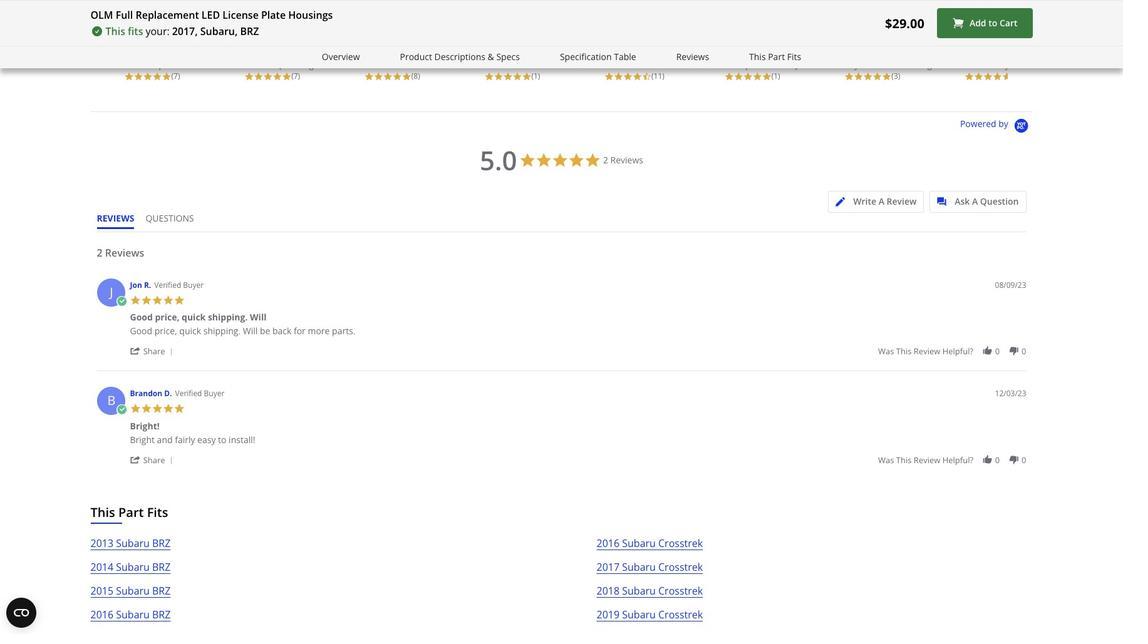 Task type: vqa. For each thing, say whether or not it's contained in the screenshot.


Task type: locate. For each thing, give the bounding box(es) containing it.
radiator
[[934, 59, 966, 71]]

brz up 2014 subaru brz
[[152, 537, 171, 551]]

vote down review by brandon d. on  3 dec 2023 image
[[1009, 455, 1020, 465]]

question
[[980, 195, 1019, 207]]

1 vertical spatial part
[[118, 504, 144, 521]]

share button up the brandon
[[130, 345, 177, 357]]

7 total reviews element for quick
[[244, 71, 345, 81]]

1 vertical spatial quick
[[179, 325, 201, 337]]

1 vertical spatial shipping.
[[203, 325, 241, 337]]

oil
[[327, 59, 338, 71], [414, 59, 425, 71]]

0 vertical spatial share image
[[130, 346, 141, 357]]

plate
[[261, 8, 286, 22]]

price, up seperator icon
[[155, 325, 177, 337]]

0 horizontal spatial oil
[[327, 59, 338, 71]]

part left jdm
[[768, 51, 785, 63]]

oil right oem
[[414, 59, 425, 71]]

5.0 star rating element
[[480, 142, 517, 178]]

1 horizontal spatial -
[[969, 59, 971, 71]]

2017 subaru crosstrek
[[597, 561, 703, 574]]

1 vertical spatial 2016
[[91, 608, 113, 622]]

(7) left ti
[[171, 71, 180, 81]]

0 vertical spatial buyer
[[183, 280, 204, 291]]

1 vertical spatial buyer
[[204, 389, 225, 399]]

was this review helpful? left vote up review by brandon d. on  3 dec 2023 image
[[878, 455, 974, 466]]

2016 inside "link"
[[597, 537, 620, 551]]

2 horizontal spatial reviews
[[676, 51, 709, 63]]

0 horizontal spatial 1 total reviews element
[[485, 71, 585, 81]]

1 total reviews element for laser
[[485, 71, 585, 81]]

1 (7) from the left
[[171, 71, 180, 81]]

oil left drain
[[327, 59, 338, 71]]

fits inside "link"
[[787, 51, 801, 63]]

olm for olm oe style rain guards -...
[[965, 59, 983, 71]]

3 total reviews element
[[845, 71, 945, 81]]

subaru for 2015 subaru brz
[[116, 584, 150, 598]]

1 vertical spatial group
[[878, 455, 1027, 466]]

range...
[[598, 59, 628, 71]]

review for b
[[914, 455, 941, 466]]

n/a
[[605, 59, 619, 71]]

buyer up good price, quick shipping. will heading
[[183, 280, 204, 291]]

koyo
[[845, 59, 864, 71]]

1 horizontal spatial (1)
[[772, 71, 780, 81]]

(7) right back...
[[291, 71, 300, 81]]

crosstrek up 2017 subaru crosstrek
[[658, 537, 703, 551]]

reviews
[[97, 212, 134, 224]]

1 this from the top
[[896, 346, 912, 357]]

helpful? for b
[[943, 455, 974, 466]]

1 circle checkmark image from the top
[[116, 296, 127, 307]]

1 horizontal spatial (7)
[[291, 71, 300, 81]]

subaru for 2017 subaru crosstrek
[[622, 561, 656, 574]]

0 vertical spatial share button
[[130, 345, 177, 357]]

2 (1) from the left
[[772, 71, 780, 81]]

olm left the oe
[[965, 59, 983, 71]]

subaru up 2014 subaru brz
[[116, 537, 150, 551]]

1 vertical spatial share
[[143, 455, 165, 466]]

1 crosstrek from the top
[[658, 537, 703, 551]]

reviews
[[676, 51, 709, 63], [611, 154, 643, 166], [105, 246, 144, 260]]

(1) for facelift
[[772, 71, 780, 81]]

0 horizontal spatial ...
[[971, 59, 978, 71]]

subaru down 2015 subaru brz link
[[116, 608, 150, 622]]

seperator image
[[167, 457, 175, 465]]

2016 subaru brz link
[[91, 607, 171, 631]]

1 was this review helpful? from the top
[[878, 346, 974, 357]]

2 ... from the left
[[1069, 59, 1076, 71]]

0 vertical spatial this part fits
[[749, 51, 801, 63]]

2 was this review helpful? from the top
[[878, 455, 974, 466]]

quick
[[276, 59, 298, 71]]

1 helpful? from the top
[[943, 346, 974, 357]]

1 vertical spatial reviews
[[611, 154, 643, 166]]

bright! bright and fairly easy to install!
[[130, 420, 255, 446]]

share button
[[130, 345, 177, 357], [130, 454, 177, 466]]

this for j
[[896, 346, 912, 357]]

1 horizontal spatial 1 total reviews element
[[725, 71, 825, 81]]

1 total reviews element down specs
[[485, 71, 585, 81]]

1 vertical spatial was this review helpful?
[[878, 455, 974, 466]]

review
[[887, 195, 917, 207]]

olm left full
[[91, 8, 113, 22]]

2 reviews
[[603, 154, 643, 166], [97, 246, 144, 260]]

0 vertical spatial shipping.
[[208, 312, 248, 323]]

j
[[110, 284, 113, 301]]

be
[[260, 325, 270, 337]]

0 vertical spatial verified
[[154, 280, 181, 291]]

0 horizontal spatial fits
[[147, 504, 168, 521]]

verified buyer heading right d.
[[175, 389, 225, 399]]

1 horizontal spatial fits
[[787, 51, 801, 63]]

(3)
[[892, 71, 900, 81]]

1 vertical spatial 2
[[97, 246, 103, 260]]

engine
[[300, 59, 325, 71]]

0 horizontal spatial (1)
[[532, 71, 540, 81]]

- right guards at the top
[[1066, 59, 1069, 71]]

was this review helpful?
[[878, 346, 974, 357], [878, 455, 974, 466]]

0 vertical spatial group
[[878, 346, 1027, 357]]

0 vertical spatial price,
[[155, 312, 179, 323]]

valve...
[[363, 59, 389, 71]]

share left seperator icon
[[143, 346, 165, 357]]

1 horizontal spatial this part fits
[[749, 51, 801, 63]]

1 vertical spatial share button
[[130, 454, 177, 466]]

share for j
[[143, 346, 165, 357]]

2015 subaru brz link
[[91, 583, 171, 607]]

price,
[[155, 312, 179, 323], [155, 325, 177, 337]]

1 total reviews element down this part fits "link"
[[725, 71, 825, 81]]

n/a link
[[605, 0, 705, 71]]

2016
[[597, 537, 620, 551], [91, 608, 113, 622]]

2 (7) from the left
[[291, 71, 300, 81]]

1 review from the top
[[914, 346, 941, 357]]

1 horizontal spatial 2016
[[597, 537, 620, 551]]

(1) down this part fits "link"
[[772, 71, 780, 81]]

bright! heading
[[130, 420, 160, 435]]

- right filter
[[448, 59, 451, 71]]

subaru down 2014 subaru brz link
[[116, 584, 150, 598]]

2016 subaru crosstrek link
[[597, 536, 703, 559]]

...
[[971, 59, 978, 71], [1069, 59, 1076, 71]]

brz for 2016 subaru brz
[[152, 608, 171, 622]]

1 (1) from the left
[[532, 71, 540, 81]]

1 horizontal spatial 2
[[603, 154, 608, 166]]

2 was from the top
[[878, 455, 894, 466]]

brz for 2015 subaru brz
[[152, 584, 171, 598]]

(1)
[[532, 71, 540, 81], [772, 71, 780, 81]]

0 horizontal spatial olm
[[91, 8, 113, 22]]

jdm
[[796, 59, 811, 71]]

good price, quick shipping. will good price, quick shipping. will be back for more parts.
[[130, 312, 356, 337]]

0 vertical spatial was
[[878, 346, 894, 357]]

2 crosstrek from the top
[[658, 561, 703, 574]]

this down full
[[106, 24, 125, 38]]

subaru inside "link"
[[622, 537, 656, 551]]

0 right vote up review by brandon d. on  3 dec 2023 image
[[995, 455, 1000, 466]]

brandon d. verified buyer
[[130, 389, 225, 399]]

0 horizontal spatial to
[[218, 434, 226, 446]]

quick
[[182, 312, 206, 323], [179, 325, 201, 337]]

2017,
[[172, 24, 198, 38]]

buyer
[[183, 280, 204, 291], [204, 389, 225, 399]]

0 vertical spatial fits
[[787, 51, 801, 63]]

1 vertical spatial verified buyer heading
[[175, 389, 225, 399]]

crosstrek down 2018 subaru crosstrek link
[[658, 608, 703, 622]]

0 vertical spatial 2 reviews
[[603, 154, 643, 166]]

2 share button from the top
[[130, 454, 177, 466]]

2 horizontal spatial -
[[1066, 59, 1069, 71]]

0 horizontal spatial reviews
[[105, 246, 144, 260]]

- right radiator
[[969, 59, 971, 71]]

0 vertical spatial verified buyer heading
[[154, 280, 204, 291]]

1 vertical spatial good
[[130, 325, 152, 337]]

specs
[[496, 51, 520, 63]]

3 - from the left
[[1066, 59, 1069, 71]]

2 helpful? from the top
[[943, 455, 974, 466]]

star image
[[134, 72, 143, 81], [143, 72, 153, 81], [162, 72, 171, 81], [244, 72, 254, 81], [273, 72, 282, 81], [364, 72, 374, 81], [383, 72, 393, 81], [402, 72, 411, 81], [503, 72, 513, 81], [522, 72, 532, 81], [605, 72, 614, 81], [623, 72, 633, 81], [633, 72, 642, 81], [725, 72, 734, 81], [734, 72, 743, 81], [743, 72, 753, 81], [753, 72, 762, 81], [845, 72, 854, 81], [864, 72, 873, 81], [965, 72, 974, 81], [984, 72, 993, 81], [993, 72, 1002, 81], [1002, 72, 1012, 81], [130, 295, 141, 306], [141, 295, 152, 306], [141, 404, 152, 415]]

subaru down 2017 subaru crosstrek 'link'
[[622, 584, 656, 598]]

2014 subaru brz link
[[91, 559, 171, 583]]

- inside subaru oem oil filter - 2015+ wrx link
[[448, 59, 451, 71]]

ask a question button
[[930, 191, 1027, 213]]

circle checkmark image right j
[[116, 296, 127, 307]]

expreme
[[150, 59, 184, 71]]

0 horizontal spatial 2
[[97, 246, 103, 260]]

1 horizontal spatial a
[[972, 195, 978, 207]]

buyer for b
[[204, 389, 225, 399]]

1 share image from the top
[[130, 346, 141, 357]]

crosstrek inside 'link'
[[658, 561, 703, 574]]

part up 2013 subaru brz
[[118, 504, 144, 521]]

circle checkmark image right the b
[[116, 405, 127, 416]]

2 share from the top
[[143, 455, 165, 466]]

ask
[[955, 195, 970, 207]]

2 review from the top
[[914, 455, 941, 466]]

crosstrek for 2017 subaru crosstrek
[[658, 561, 703, 574]]

2 - from the left
[[969, 59, 971, 71]]

1 a from the left
[[879, 195, 885, 207]]

1 vertical spatial share image
[[130, 455, 141, 465]]

1 vertical spatial verified
[[175, 389, 202, 399]]

1 horizontal spatial 7 total reviews element
[[244, 71, 345, 81]]

tab panel
[[91, 272, 1033, 480]]

part inside this part fits "link"
[[768, 51, 785, 63]]

0 vertical spatial quick
[[182, 312, 206, 323]]

buyer up bright! bright and fairly easy to install!
[[204, 389, 225, 399]]

crosstrek inside "link"
[[658, 537, 703, 551]]

0 vertical spatial this
[[896, 346, 912, 357]]

subaru down 2016 subaru crosstrek "link"
[[622, 561, 656, 574]]

crosstrek down 2017 subaru crosstrek 'link'
[[658, 584, 703, 598]]

ngk laser iridium stock heat range... link
[[485, 0, 628, 71]]

1 vertical spatial olm
[[965, 59, 983, 71]]

tab list
[[97, 212, 205, 232]]

1 group from the top
[[878, 346, 1027, 357]]

1 ... from the left
[[971, 59, 978, 71]]

share button down and at the bottom left of page
[[130, 454, 177, 466]]

2 this from the top
[[896, 455, 912, 466]]

was for j
[[878, 346, 894, 357]]

2 vertical spatial this
[[91, 504, 115, 521]]

(1) right 'laser'
[[532, 71, 540, 81]]

subaru left oem
[[364, 59, 392, 71]]

1 horizontal spatial olm
[[965, 59, 983, 71]]

ngk
[[485, 59, 502, 71]]

iridium
[[526, 59, 554, 71]]

8 total reviews element
[[364, 71, 465, 81]]

verified buyer heading right r. at left
[[154, 280, 204, 291]]

this
[[106, 24, 125, 38], [749, 51, 766, 63], [91, 504, 115, 521]]

2019
[[597, 608, 620, 622]]

0 vertical spatial was this review helpful?
[[878, 346, 974, 357]]

- inside the koyo aluminum racing radiator -... link
[[969, 59, 971, 71]]

share
[[143, 346, 165, 357], [143, 455, 165, 466]]

1 1 total reviews element from the left
[[485, 71, 585, 81]]

to
[[989, 17, 998, 29], [218, 434, 226, 446]]

ask a question
[[955, 195, 1019, 207]]

- for ...
[[969, 59, 971, 71]]

share left seperator image
[[143, 455, 165, 466]]

product
[[400, 51, 432, 63]]

subaru for 2016 subaru brz
[[116, 608, 150, 622]]

1 total reviews element
[[485, 71, 585, 81], [725, 71, 825, 81]]

housings
[[288, 8, 333, 22]]

- inside olm oe style rain guards -... link
[[1066, 59, 1069, 71]]

brz down 2014 subaru brz link
[[152, 584, 171, 598]]

led
[[202, 8, 220, 22]]

this up 2013
[[91, 504, 115, 521]]

1 vertical spatial helpful?
[[943, 455, 974, 466]]

2 good from the top
[[130, 325, 152, 337]]

star image
[[124, 72, 134, 81], [153, 72, 162, 81], [254, 72, 263, 81], [263, 72, 273, 81], [282, 72, 291, 81], [374, 72, 383, 81], [393, 72, 402, 81], [485, 72, 494, 81], [494, 72, 503, 81], [513, 72, 522, 81], [614, 72, 623, 81], [762, 72, 772, 81], [854, 72, 864, 81], [873, 72, 882, 81], [882, 72, 892, 81], [974, 72, 984, 81], [152, 295, 163, 306], [163, 295, 174, 306], [174, 295, 185, 306], [130, 404, 141, 415], [152, 404, 163, 415], [163, 404, 174, 415], [174, 404, 185, 415]]

share image left seperator icon
[[130, 346, 141, 357]]

crosstrek for 2019 subaru crosstrek
[[658, 608, 703, 622]]

verified buyer heading
[[154, 280, 204, 291], [175, 389, 225, 399]]

review left vote up review by jon r. on  9 aug 2023 'icon'
[[914, 346, 941, 357]]

2 circle checkmark image from the top
[[116, 405, 127, 416]]

2 group from the top
[[878, 455, 1027, 466]]

subispeed facelift jdm style... link
[[725, 0, 838, 71]]

will up be
[[250, 312, 267, 323]]

1 vertical spatial price,
[[155, 325, 177, 337]]

facelift
[[767, 59, 794, 71]]

titantium
[[195, 59, 231, 71]]

shipping.
[[208, 312, 248, 323], [203, 325, 241, 337]]

this left facelift
[[749, 51, 766, 63]]

1 7 total reviews element from the left
[[124, 71, 225, 81]]

subaru inside 'link'
[[622, 561, 656, 574]]

brz for 2014 subaru brz
[[152, 561, 171, 574]]

this part fits link
[[749, 50, 801, 64]]

cat-
[[233, 59, 249, 71]]

fits
[[787, 51, 801, 63], [147, 504, 168, 521]]

aluminum
[[866, 59, 905, 71]]

this
[[896, 346, 912, 357], [896, 455, 912, 466]]

price, down jon r. verified buyer
[[155, 312, 179, 323]]

1 vertical spatial to
[[218, 434, 226, 446]]

subaru up 2017 subaru crosstrek
[[622, 537, 656, 551]]

2 a from the left
[[972, 195, 978, 207]]

1 share from the top
[[143, 346, 165, 357]]

tab panel containing j
[[91, 272, 1033, 480]]

brz down 2015 subaru brz link
[[152, 608, 171, 622]]

helpful?
[[943, 346, 974, 357], [943, 455, 974, 466]]

1 vertical spatial this
[[749, 51, 766, 63]]

0 vertical spatial circle checkmark image
[[116, 296, 127, 307]]

2016 down 2015
[[91, 608, 113, 622]]

... right guards at the top
[[1069, 59, 1076, 71]]

0 right vote up review by jon r. on  9 aug 2023 'icon'
[[995, 346, 1000, 357]]

1 horizontal spatial part
[[768, 51, 785, 63]]

4 crosstrek from the top
[[658, 608, 703, 622]]

1 vertical spatial review
[[914, 455, 941, 466]]

2016 inside "link"
[[91, 608, 113, 622]]

a right write
[[879, 195, 885, 207]]

review left vote up review by brandon d. on  3 dec 2023 image
[[914, 455, 941, 466]]

... left the oe
[[971, 59, 978, 71]]

verified right r. at left
[[154, 280, 181, 291]]

verified buyer heading for b
[[175, 389, 225, 399]]

0 horizontal spatial part
[[118, 504, 144, 521]]

0 horizontal spatial (7)
[[171, 71, 180, 81]]

to right add
[[989, 17, 998, 29]]

0 horizontal spatial 2 reviews
[[97, 246, 144, 260]]

circle checkmark image for b
[[116, 405, 127, 416]]

2016 subaru crosstrek
[[597, 537, 703, 551]]

verified buyer heading for j
[[154, 280, 204, 291]]

verified right d.
[[175, 389, 202, 399]]

group for b
[[878, 455, 1027, 466]]

2 share image from the top
[[130, 455, 141, 465]]

0 vertical spatial good
[[130, 312, 153, 323]]

oem
[[394, 59, 412, 71]]

1 vertical spatial this part fits
[[91, 504, 168, 521]]

1 vertical spatial this
[[896, 455, 912, 466]]

license
[[223, 8, 259, 22]]

1 was from the top
[[878, 346, 894, 357]]

was
[[878, 346, 894, 357], [878, 455, 894, 466]]

0 vertical spatial part
[[768, 51, 785, 63]]

crosstrek down 2016 subaru crosstrek "link"
[[658, 561, 703, 574]]

1 - from the left
[[448, 59, 451, 71]]

helpful? left vote up review by jon r. on  9 aug 2023 'icon'
[[943, 346, 974, 357]]

good price, quick shipping. will heading
[[130, 312, 267, 326]]

subaru down 2018 subaru crosstrek link
[[622, 608, 656, 622]]

0 horizontal spatial 7 total reviews element
[[124, 71, 225, 81]]

olm full replacement led license plate housings
[[91, 8, 333, 22]]

2 1 total reviews element from the left
[[725, 71, 825, 81]]

subaru down the 2013 subaru brz link
[[116, 561, 150, 574]]

0 vertical spatial review
[[914, 346, 941, 357]]

2 vertical spatial reviews
[[105, 246, 144, 260]]

0 right vote down review by jon r. on  9 aug 2023 icon
[[1022, 346, 1027, 357]]

group
[[878, 346, 1027, 357], [878, 455, 1027, 466]]

3 crosstrek from the top
[[658, 584, 703, 598]]

0 vertical spatial olm
[[91, 8, 113, 22]]

brz
[[240, 24, 259, 38], [152, 537, 171, 551], [152, 561, 171, 574], [152, 584, 171, 598], [152, 608, 171, 622]]

helpful? for j
[[943, 346, 974, 357]]

1 share button from the top
[[130, 345, 177, 357]]

open widget image
[[6, 598, 36, 628]]

0 vertical spatial 2016
[[597, 537, 620, 551]]

1 horizontal spatial to
[[989, 17, 998, 29]]

brz inside "link"
[[152, 608, 171, 622]]

subaru inside "link"
[[116, 608, 150, 622]]

was this review helpful? for j
[[878, 346, 974, 357]]

subaru for 2019 subaru crosstrek
[[622, 608, 656, 622]]

2 7 total reviews element from the left
[[244, 71, 345, 81]]

0 vertical spatial share
[[143, 346, 165, 357]]

2016 up 2017 on the bottom right of page
[[597, 537, 620, 551]]

1 vertical spatial was
[[878, 455, 894, 466]]

1 horizontal spatial oil
[[414, 59, 425, 71]]

overview link
[[322, 50, 360, 64]]

7 total reviews element
[[124, 71, 225, 81], [244, 71, 345, 81]]

7 total reviews element for expreme
[[124, 71, 225, 81]]

subaru for 2016 subaru crosstrek
[[622, 537, 656, 551]]

0 vertical spatial helpful?
[[943, 346, 974, 357]]

will left be
[[243, 325, 258, 337]]

0 vertical spatial reviews
[[676, 51, 709, 63]]

brz down the 2013 subaru brz link
[[152, 561, 171, 574]]

1 vertical spatial will
[[243, 325, 258, 337]]

olm inside olm oe style rain guards -... link
[[965, 59, 983, 71]]

(11)
[[652, 71, 665, 81]]

circle checkmark image
[[116, 296, 127, 307], [116, 405, 127, 416]]

bright!
[[130, 420, 160, 432]]

a right 'ask'
[[972, 195, 978, 207]]

was this review helpful? left vote up review by jon r. on  9 aug 2023 'icon'
[[878, 346, 974, 357]]

(7) for quick
[[291, 71, 300, 81]]

1 vertical spatial circle checkmark image
[[116, 405, 127, 416]]

share image down bright
[[130, 455, 141, 465]]

0 horizontal spatial -
[[448, 59, 451, 71]]

1 horizontal spatial ...
[[1069, 59, 1076, 71]]

was this review helpful? for b
[[878, 455, 974, 466]]

to right the easy
[[218, 434, 226, 446]]

share button for b
[[130, 454, 177, 466]]

0 horizontal spatial 2016
[[91, 608, 113, 622]]

0 vertical spatial to
[[989, 17, 998, 29]]

helpful? left vote up review by brandon d. on  3 dec 2023 image
[[943, 455, 974, 466]]

0 horizontal spatial a
[[879, 195, 885, 207]]

share image
[[130, 346, 141, 357], [130, 455, 141, 465]]



Task type: describe. For each thing, give the bounding box(es) containing it.
12/03/23
[[995, 389, 1027, 399]]

add to cart
[[970, 17, 1018, 29]]

back...
[[249, 59, 273, 71]]

add to cart button
[[937, 8, 1033, 38]]

add
[[970, 17, 986, 29]]

r.
[[144, 280, 151, 291]]

review date 08/09/23 element
[[995, 280, 1027, 291]]

2013 subaru brz link
[[91, 536, 171, 559]]

back
[[272, 325, 292, 337]]

2019 subaru crosstrek link
[[597, 607, 703, 631]]

by
[[999, 118, 1009, 130]]

group for j
[[878, 346, 1027, 357]]

(2)
[[1012, 71, 1021, 81]]

2 oil from the left
[[414, 59, 425, 71]]

to inside button
[[989, 17, 998, 29]]

full
[[116, 8, 133, 22]]

11 total reviews element
[[605, 71, 705, 81]]

drain
[[340, 59, 361, 71]]

dialog image
[[937, 197, 953, 207]]

0 vertical spatial will
[[250, 312, 267, 323]]

easy
[[197, 434, 216, 446]]

share image for j
[[130, 346, 141, 357]]

tomei expreme ti titantium cat-back... link
[[124, 0, 273, 71]]

ngk laser iridium stock heat range...
[[485, 59, 628, 71]]

stock
[[556, 59, 576, 71]]

&
[[488, 51, 494, 63]]

2018 subaru crosstrek
[[597, 584, 703, 598]]

2015 subaru brz
[[91, 584, 171, 598]]

product descriptions & specs link
[[400, 50, 520, 64]]

(7) for expreme
[[171, 71, 180, 81]]

08/09/23
[[995, 280, 1027, 291]]

subaru,
[[200, 24, 238, 38]]

powered by link
[[960, 118, 1033, 134]]

this fits your: 2017, subaru, brz
[[106, 24, 259, 38]]

1 vertical spatial fits
[[147, 504, 168, 521]]

product descriptions & specs
[[400, 51, 520, 63]]

2016 for 2016 subaru brz
[[91, 608, 113, 622]]

subaru for 2018 subaru crosstrek
[[622, 584, 656, 598]]

oe
[[985, 59, 996, 71]]

koyo aluminum racing radiator -...
[[845, 59, 978, 71]]

table
[[614, 51, 636, 63]]

your:
[[146, 24, 170, 38]]

vote down review by jon r. on  9 aug 2023 image
[[1009, 346, 1020, 357]]

2017
[[597, 561, 620, 574]]

seperator image
[[167, 349, 175, 356]]

bright
[[130, 434, 155, 446]]

2015
[[91, 584, 113, 598]]

2013 subaru brz
[[91, 537, 171, 551]]

share for b
[[143, 455, 165, 466]]

write no frame image
[[836, 197, 851, 207]]

tomei
[[124, 59, 148, 71]]

style...
[[813, 59, 838, 71]]

2017 subaru crosstrek link
[[597, 559, 703, 583]]

1 oil from the left
[[327, 59, 338, 71]]

tab list containing reviews
[[97, 212, 205, 232]]

reviews link
[[676, 50, 709, 64]]

2019 subaru crosstrek
[[597, 608, 703, 622]]

overview
[[322, 51, 360, 63]]

(8)
[[411, 71, 420, 81]]

olm for olm full replacement led license plate housings
[[91, 8, 113, 22]]

1 horizontal spatial reviews
[[611, 154, 643, 166]]

this inside "link"
[[749, 51, 766, 63]]

2 total reviews element
[[965, 71, 1065, 81]]

verified for b
[[175, 389, 202, 399]]

jon r. verified buyer
[[130, 280, 204, 291]]

d.
[[164, 389, 172, 399]]

brz down license
[[240, 24, 259, 38]]

descriptions
[[435, 51, 486, 63]]

review date 12/03/23 element
[[995, 389, 1027, 399]]

a for write
[[879, 195, 885, 207]]

2016 subaru brz
[[91, 608, 171, 622]]

subaru for 2014 subaru brz
[[116, 561, 150, 574]]

this for b
[[896, 455, 912, 466]]

subaru for 2013 subaru brz
[[116, 537, 150, 551]]

was for b
[[878, 455, 894, 466]]

1 good from the top
[[130, 312, 153, 323]]

subaru oem oil filter - 2015+ wrx
[[364, 59, 495, 71]]

write a review button
[[828, 191, 924, 213]]

vote up review by brandon d. on  3 dec 2023 image
[[982, 455, 993, 465]]

to inside bright! bright and fairly easy to install!
[[218, 434, 226, 446]]

and
[[157, 434, 173, 446]]

filter
[[427, 59, 446, 71]]

2016 for 2016 subaru crosstrek
[[597, 537, 620, 551]]

0 horizontal spatial this part fits
[[91, 504, 168, 521]]

share button for j
[[130, 345, 177, 357]]

(1) for laser
[[532, 71, 540, 81]]

crosstrek for 2016 subaru crosstrek
[[658, 537, 703, 551]]

powered by
[[960, 118, 1011, 130]]

more
[[308, 325, 330, 337]]

1 total reviews element for facelift
[[725, 71, 825, 81]]

2014
[[91, 561, 113, 574]]

tomei expreme ti titantium cat-back...
[[124, 59, 273, 71]]

1 vertical spatial 2 reviews
[[97, 246, 144, 260]]

install!
[[229, 434, 255, 446]]

0 vertical spatial this
[[106, 24, 125, 38]]

style
[[998, 59, 1016, 71]]

koyo aluminum racing radiator -... link
[[845, 0, 978, 71]]

0 vertical spatial 2
[[603, 154, 608, 166]]

a for ask
[[972, 195, 978, 207]]

1 horizontal spatial 2 reviews
[[603, 154, 643, 166]]

specification
[[560, 51, 612, 63]]

- for 2015+
[[448, 59, 451, 71]]

crosstrek for 2018 subaru crosstrek
[[658, 584, 703, 598]]

guards
[[1037, 59, 1064, 71]]

subispeed facelift jdm style...
[[725, 59, 838, 71]]

circle checkmark image for j
[[116, 296, 127, 307]]

brandon
[[130, 389, 162, 399]]

review for j
[[914, 346, 941, 357]]

share image for b
[[130, 455, 141, 465]]

wrx
[[478, 59, 495, 71]]

vote up review by jon r. on  9 aug 2023 image
[[982, 346, 993, 357]]

for
[[294, 325, 306, 337]]

0 right vote down review by brandon d. on  3 dec 2023 icon
[[1022, 455, 1027, 466]]

$29.00
[[885, 15, 925, 32]]

b
[[107, 392, 116, 409]]

subispeed
[[725, 59, 765, 71]]

buyer for j
[[183, 280, 204, 291]]

2018 subaru crosstrek link
[[597, 583, 703, 607]]

brz for 2013 subaru brz
[[152, 537, 171, 551]]

half star image
[[642, 72, 652, 81]]

fumoto
[[244, 59, 274, 71]]

2013
[[91, 537, 113, 551]]

fits
[[128, 24, 143, 38]]

rain
[[1018, 59, 1035, 71]]

olm oe style rain guards -... link
[[965, 0, 1076, 71]]

verified for j
[[154, 280, 181, 291]]



